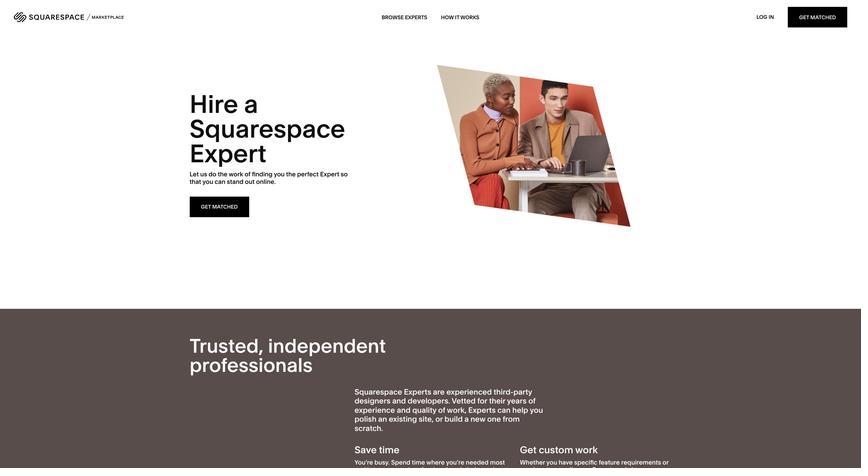 Task type: vqa. For each thing, say whether or not it's contained in the screenshot.
ADD BEAUMONT TO YOUR FAVORITES LIST image
no



Task type: describe. For each thing, give the bounding box(es) containing it.
and inside save time you're busy. spend time where you're needed most and let a seasoned professional work their magic.
[[355, 467, 366, 469]]

needed
[[466, 459, 489, 467]]

experts for browse
[[405, 14, 427, 20]]

log
[[757, 14, 768, 20]]

browse
[[382, 14, 404, 20]]

out
[[245, 178, 255, 186]]

a inside save time you're busy. spend time where you're needed most and let a seasoned professional work their magic.
[[376, 467, 380, 469]]

stand
[[227, 178, 244, 186]]

professional
[[411, 467, 448, 469]]

professionals
[[190, 354, 313, 377]]

can inside the get custom work whether you have specific feature requirements or need custom coding, an expert can bring you
[[613, 467, 624, 469]]

squarespace marketplace image
[[14, 12, 124, 22]]

so
[[341, 171, 348, 179]]

you inside 'squarespace experts are experienced third-party designers and developers. vetted for their years of experience and quality of work, experts can help you polish an existing site, or build a new one from scratch.'
[[530, 406, 543, 416]]

work inside save time you're busy. spend time where you're needed most and let a seasoned professional work their magic.
[[449, 467, 464, 469]]

you right that
[[203, 178, 213, 186]]

work inside the get custom work whether you have specific feature requirements or need custom coding, an expert can bring you
[[575, 445, 598, 457]]

in
[[769, 14, 774, 20]]

years
[[507, 397, 527, 407]]

how it works
[[441, 14, 479, 20]]

1 the from the left
[[218, 171, 227, 179]]

0 horizontal spatial expert
[[190, 139, 267, 169]]

seasoned
[[381, 467, 410, 469]]

busy.
[[375, 459, 390, 467]]

have
[[559, 459, 573, 467]]

you right finding
[[274, 171, 285, 179]]

feature
[[599, 459, 620, 467]]

scratch.
[[355, 424, 383, 434]]

an inside the get custom work whether you have specific feature requirements or need custom coding, an expert can bring you
[[584, 467, 591, 469]]

work inside hire a squarespace expert let us do the work of finding you the perfect expert so that you can stand out online.
[[229, 171, 243, 179]]

1 vertical spatial custom
[[537, 467, 559, 469]]

vetted
[[452, 397, 476, 407]]

designers
[[355, 397, 391, 407]]

experience
[[355, 406, 395, 416]]

how
[[441, 14, 454, 20]]

or inside 'squarespace experts are experienced third-party designers and developers. vetted for their years of experience and quality of work, experts can help you polish an existing site, or build a new one from scratch.'
[[435, 415, 443, 425]]

build
[[445, 415, 463, 425]]

how it works link
[[441, 7, 479, 28]]

0 vertical spatial matched
[[811, 14, 836, 20]]

save time you're busy. spend time where you're needed most and let a seasoned professional work their magic.
[[355, 445, 505, 469]]

that
[[190, 178, 201, 186]]

third-
[[494, 388, 514, 397]]

are
[[433, 388, 445, 397]]

specific
[[574, 459, 597, 467]]

1 vertical spatial get matched
[[201, 204, 238, 210]]

trusted,
[[190, 335, 264, 358]]

experienced
[[447, 388, 492, 397]]

0 horizontal spatial get
[[201, 204, 211, 210]]

let
[[190, 171, 199, 179]]

0 vertical spatial get
[[799, 14, 809, 20]]

0 vertical spatial get matched link
[[788, 7, 847, 28]]

for
[[477, 397, 487, 407]]

trusted, independent professionals heading
[[190, 335, 431, 377]]

2 the from the left
[[286, 171, 296, 179]]

magic.
[[480, 467, 500, 469]]

bring
[[625, 467, 641, 469]]

get inside the get custom work whether you have specific feature requirements or need custom coding, an expert can bring you
[[520, 445, 537, 457]]

1 vertical spatial matched
[[212, 204, 238, 210]]

let
[[367, 467, 375, 469]]



Task type: locate. For each thing, give the bounding box(es) containing it.
0 horizontal spatial their
[[465, 467, 478, 469]]

where
[[426, 459, 445, 467]]

the right 'do'
[[218, 171, 227, 179]]

1 vertical spatial a
[[465, 415, 469, 425]]

0 horizontal spatial get matched
[[201, 204, 238, 210]]

of
[[245, 171, 251, 179], [529, 397, 536, 407], [438, 406, 445, 416]]

get up whether
[[520, 445, 537, 457]]

you're
[[355, 459, 373, 467]]

matched
[[811, 14, 836, 20], [212, 204, 238, 210]]

save
[[355, 445, 377, 457]]

get right in
[[799, 14, 809, 20]]

new
[[471, 415, 486, 425]]

time left where
[[412, 459, 425, 467]]

do
[[209, 171, 216, 179]]

0 horizontal spatial of
[[245, 171, 251, 179]]

0 vertical spatial experts
[[405, 14, 427, 20]]

1 horizontal spatial can
[[498, 406, 511, 416]]

0 horizontal spatial the
[[218, 171, 227, 179]]

you right help
[[530, 406, 543, 416]]

expert left so
[[320, 171, 339, 179]]

of right help
[[529, 397, 536, 407]]

2 vertical spatial experts
[[468, 406, 496, 416]]

expert
[[190, 139, 267, 169], [320, 171, 339, 179], [592, 467, 612, 469]]

expert for get
[[592, 467, 612, 469]]

expert down get custom work heading
[[592, 467, 612, 469]]

experts for squarespace
[[404, 388, 431, 397]]

2 vertical spatial work
[[449, 467, 464, 469]]

get matched link
[[788, 7, 847, 28], [190, 197, 249, 217]]

experts right browse
[[405, 14, 427, 20]]

a inside 'squarespace experts are experienced third-party designers and developers. vetted for their years of experience and quality of work, experts can help you polish an existing site, or build a new one from scratch.'
[[465, 415, 469, 425]]

expert up 'do'
[[190, 139, 267, 169]]

time
[[379, 445, 400, 457], [412, 459, 425, 467]]

expert for hire
[[320, 171, 339, 179]]

2 vertical spatial expert
[[592, 467, 612, 469]]

1 vertical spatial get matched link
[[190, 197, 249, 217]]

coding,
[[560, 467, 582, 469]]

most
[[490, 459, 505, 467]]

their
[[489, 397, 506, 407], [465, 467, 478, 469]]

their inside save time you're busy. spend time where you're needed most and let a seasoned professional work their magic.
[[465, 467, 478, 469]]

the
[[218, 171, 227, 179], [286, 171, 296, 179]]

experts down the experienced
[[468, 406, 496, 416]]

0 horizontal spatial or
[[435, 415, 443, 425]]

1 horizontal spatial get
[[520, 445, 537, 457]]

can inside 'squarespace experts are experienced third-party designers and developers. vetted for their years of experience and quality of work, experts can help you polish an existing site, or build a new one from scratch.'
[[498, 406, 511, 416]]

0 vertical spatial or
[[435, 415, 443, 425]]

log in
[[757, 14, 774, 20]]

2 vertical spatial can
[[613, 467, 624, 469]]

and up existing
[[392, 397, 406, 407]]

experts
[[405, 14, 427, 20], [404, 388, 431, 397], [468, 406, 496, 416]]

perfect
[[297, 171, 319, 179]]

get custom work whether you have specific feature requirements or need custom coding, an expert can bring you
[[520, 445, 669, 469]]

work
[[229, 171, 243, 179], [575, 445, 598, 457], [449, 467, 464, 469]]

1 horizontal spatial their
[[489, 397, 506, 407]]

1 vertical spatial can
[[498, 406, 511, 416]]

browse experts
[[382, 14, 427, 20]]

an right polish
[[378, 415, 387, 425]]

and
[[392, 397, 406, 407], [397, 406, 411, 416], [355, 467, 366, 469]]

us
[[200, 171, 207, 179]]

from
[[503, 415, 520, 425]]

of inside hire a squarespace expert let us do the work of finding you the perfect expert so that you can stand out online.
[[245, 171, 251, 179]]

squarespace experts are experienced third-party designers and developers. vetted for their years of experience and quality of work, experts can help you polish an existing site, or build a new one from scratch.
[[355, 388, 543, 434]]

1 horizontal spatial or
[[663, 459, 669, 467]]

can left help
[[498, 406, 511, 416]]

a inside hire a squarespace expert let us do the work of finding you the perfect expert so that you can stand out online.
[[244, 89, 258, 119]]

1 horizontal spatial expert
[[320, 171, 339, 179]]

help
[[512, 406, 528, 416]]

get matched
[[799, 14, 836, 20], [201, 204, 238, 210]]

2 horizontal spatial a
[[465, 415, 469, 425]]

can left bring
[[613, 467, 624, 469]]

get custom work heading
[[520, 445, 672, 457]]

2 horizontal spatial can
[[613, 467, 624, 469]]

1 horizontal spatial get matched
[[799, 14, 836, 20]]

of left work,
[[438, 406, 445, 416]]

1 horizontal spatial get matched link
[[788, 7, 847, 28]]

0 horizontal spatial can
[[215, 178, 226, 186]]

0 vertical spatial their
[[489, 397, 506, 407]]

their inside 'squarespace experts are experienced third-party designers and developers. vetted for their years of experience and quality of work, experts can help you polish an existing site, or build a new one from scratch.'
[[489, 397, 506, 407]]

0 horizontal spatial squarespace
[[190, 114, 345, 144]]

can inside hire a squarespace expert let us do the work of finding you the perfect expert so that you can stand out online.
[[215, 178, 226, 186]]

an
[[378, 415, 387, 425], [584, 467, 591, 469]]

time up busy.
[[379, 445, 400, 457]]

1 vertical spatial their
[[465, 467, 478, 469]]

0 horizontal spatial time
[[379, 445, 400, 457]]

the left perfect
[[286, 171, 296, 179]]

you inside the get custom work whether you have specific feature requirements or need custom coding, an expert can bring you
[[547, 459, 557, 467]]

0 vertical spatial can
[[215, 178, 226, 186]]

an inside 'squarespace experts are experienced third-party designers and developers. vetted for their years of experience and quality of work, experts can help you polish an existing site, or build a new one from scratch.'
[[378, 415, 387, 425]]

1 horizontal spatial matched
[[811, 14, 836, 20]]

1 vertical spatial time
[[412, 459, 425, 467]]

experts up quality
[[404, 388, 431, 397]]

2 horizontal spatial of
[[529, 397, 536, 407]]

1 horizontal spatial work
[[449, 467, 464, 469]]

a
[[244, 89, 258, 119], [465, 415, 469, 425], [376, 467, 380, 469]]

can
[[215, 178, 226, 186], [498, 406, 511, 416], [613, 467, 624, 469]]

of right stand
[[245, 171, 251, 179]]

work left out
[[229, 171, 243, 179]]

1 vertical spatial get
[[201, 204, 211, 210]]

or right requirements
[[663, 459, 669, 467]]

developers.
[[408, 397, 450, 407]]

you
[[274, 171, 285, 179], [203, 178, 213, 186], [530, 406, 543, 416], [547, 459, 557, 467]]

or
[[435, 415, 443, 425], [663, 459, 669, 467]]

0 vertical spatial custom
[[539, 445, 573, 457]]

need
[[520, 467, 535, 469]]

trusted, independent professionals
[[190, 335, 386, 377]]

finding
[[252, 171, 273, 179]]

1 vertical spatial experts
[[404, 388, 431, 397]]

and left quality
[[397, 406, 411, 416]]

party
[[514, 388, 532, 397]]

spend
[[391, 459, 410, 467]]

2 horizontal spatial work
[[575, 445, 598, 457]]

1 horizontal spatial of
[[438, 406, 445, 416]]

quality
[[412, 406, 437, 416]]

0 vertical spatial a
[[244, 89, 258, 119]]

work right where
[[449, 467, 464, 469]]

site,
[[419, 415, 434, 425]]

2 vertical spatial get
[[520, 445, 537, 457]]

custom up have
[[539, 445, 573, 457]]

browse experts link
[[382, 7, 427, 28]]

existing
[[389, 415, 417, 425]]

expert inside the get custom work whether you have specific feature requirements or need custom coding, an expert can bring you
[[592, 467, 612, 469]]

1 vertical spatial an
[[584, 467, 591, 469]]

independent
[[268, 335, 386, 358]]

squarespace
[[190, 114, 345, 144], [355, 388, 402, 397]]

0 vertical spatial time
[[379, 445, 400, 457]]

their right 'for'
[[489, 397, 506, 407]]

squarespace inside 'squarespace experts are experienced third-party designers and developers. vetted for their years of experience and quality of work, experts can help you polish an existing site, or build a new one from scratch.'
[[355, 388, 402, 397]]

hire
[[190, 89, 238, 119]]

one
[[487, 415, 501, 425]]

you left have
[[547, 459, 557, 467]]

online.
[[256, 178, 276, 186]]

2 horizontal spatial expert
[[592, 467, 612, 469]]

0 vertical spatial expert
[[190, 139, 267, 169]]

0 vertical spatial squarespace
[[190, 114, 345, 144]]

1 horizontal spatial squarespace
[[355, 388, 402, 397]]

requirements
[[621, 459, 661, 467]]

1 vertical spatial work
[[575, 445, 598, 457]]

get
[[799, 14, 809, 20], [201, 204, 211, 210], [520, 445, 537, 457]]

2 horizontal spatial get
[[799, 14, 809, 20]]

whether
[[520, 459, 545, 467]]

work up the specific
[[575, 445, 598, 457]]

0 vertical spatial get matched
[[799, 14, 836, 20]]

2 vertical spatial a
[[376, 467, 380, 469]]

custom left have
[[537, 467, 559, 469]]

1 horizontal spatial time
[[412, 459, 425, 467]]

works
[[461, 14, 479, 20]]

you're
[[446, 459, 464, 467]]

0 vertical spatial work
[[229, 171, 243, 179]]

save time heading
[[355, 445, 513, 457]]

0 vertical spatial an
[[378, 415, 387, 425]]

get down that
[[201, 204, 211, 210]]

0 horizontal spatial a
[[244, 89, 258, 119]]

hire a squarespace expert let us do the work of finding you the perfect expert so that you can stand out online.
[[190, 89, 348, 186]]

1 horizontal spatial an
[[584, 467, 591, 469]]

polish
[[355, 415, 377, 425]]

or inside the get custom work whether you have specific feature requirements or need custom coding, an expert can bring you
[[663, 459, 669, 467]]

their right you're at the bottom
[[465, 467, 478, 469]]

work,
[[447, 406, 467, 416]]

can left stand
[[215, 178, 226, 186]]

1 vertical spatial expert
[[320, 171, 339, 179]]

squarespace inside hire a squarespace expert let us do the work of finding you the perfect expert so that you can stand out online.
[[190, 114, 345, 144]]

1 vertical spatial squarespace
[[355, 388, 402, 397]]

and left let
[[355, 467, 366, 469]]

0 horizontal spatial get matched link
[[190, 197, 249, 217]]

log in link
[[757, 14, 774, 20]]

or right site,
[[435, 415, 443, 425]]

0 horizontal spatial an
[[378, 415, 387, 425]]

1 vertical spatial or
[[663, 459, 669, 467]]

it
[[455, 14, 459, 20]]

1 horizontal spatial a
[[376, 467, 380, 469]]

custom
[[539, 445, 573, 457], [537, 467, 559, 469]]

an right coding,
[[584, 467, 591, 469]]

1 horizontal spatial the
[[286, 171, 296, 179]]

0 horizontal spatial matched
[[212, 204, 238, 210]]

0 horizontal spatial work
[[229, 171, 243, 179]]



